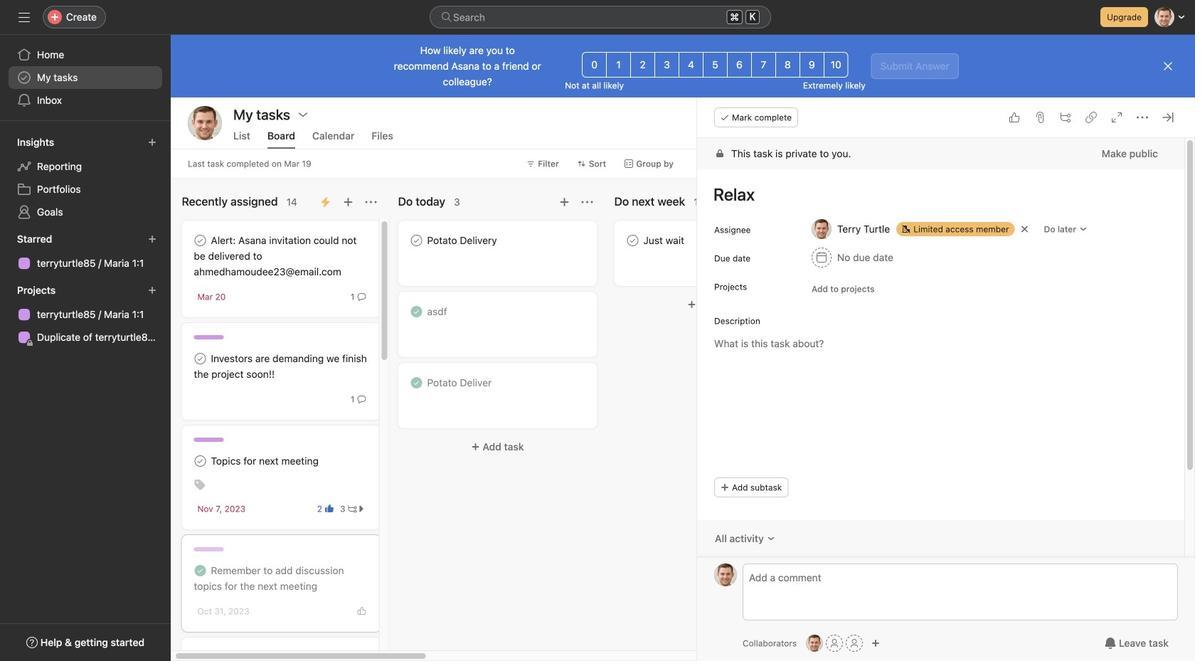 Task type: vqa. For each thing, say whether or not it's contained in the screenshot.
Add Items To Starred icon
no



Task type: locate. For each thing, give the bounding box(es) containing it.
None radio
[[607, 52, 631, 78], [631, 52, 656, 78], [655, 52, 680, 78], [703, 52, 728, 78], [776, 52, 801, 78], [800, 52, 825, 78], [824, 52, 849, 78], [607, 52, 631, 78], [631, 52, 656, 78], [655, 52, 680, 78], [703, 52, 728, 78], [776, 52, 801, 78], [800, 52, 825, 78], [824, 52, 849, 78]]

Completed checkbox
[[192, 562, 209, 579]]

Completed checkbox
[[408, 303, 425, 320], [408, 374, 425, 391]]

2 completed checkbox from the top
[[408, 374, 425, 391]]

2 vertical spatial mark complete image
[[192, 649, 209, 661]]

rules for recently assigned image
[[320, 196, 331, 208]]

completed image
[[408, 303, 425, 320], [408, 374, 425, 391], [192, 562, 209, 579]]

Mark complete checkbox
[[408, 232, 425, 249], [625, 232, 642, 249], [192, 350, 209, 367], [192, 453, 209, 470], [192, 649, 209, 661]]

open user profile image
[[715, 564, 737, 586]]

1 add task image from the left
[[343, 196, 354, 208]]

1 vertical spatial 0 likes. click to like this task image
[[358, 607, 366, 616]]

hide sidebar image
[[19, 11, 30, 23]]

Search tasks, projects, and more text field
[[430, 6, 772, 28]]

None field
[[430, 6, 772, 28]]

0 likes. click to like this task image
[[1009, 112, 1021, 123], [358, 607, 366, 616]]

2 add task image from the left
[[559, 196, 570, 208]]

0 vertical spatial completed checkbox
[[408, 303, 425, 320]]

2 vertical spatial completed image
[[192, 562, 209, 579]]

1 vertical spatial completed checkbox
[[408, 374, 425, 391]]

completed image for 1st completed checkbox from the bottom of the page
[[408, 374, 425, 391]]

add task image left more section actions icon
[[559, 196, 570, 208]]

relax dialog
[[698, 98, 1196, 661]]

2 likes. you liked this task image
[[325, 505, 334, 513]]

0 vertical spatial 0 likes. click to like this task image
[[1009, 112, 1021, 123]]

1 horizontal spatial add task image
[[559, 196, 570, 208]]

mark complete image
[[408, 232, 425, 249], [192, 350, 209, 367], [192, 649, 209, 661]]

1 horizontal spatial 0 likes. click to like this task image
[[1009, 112, 1021, 123]]

add subtask image
[[1060, 112, 1072, 123]]

add task image
[[343, 196, 354, 208], [559, 196, 570, 208]]

None radio
[[582, 52, 607, 78], [679, 52, 704, 78], [727, 52, 752, 78], [752, 52, 776, 78], [582, 52, 607, 78], [679, 52, 704, 78], [727, 52, 752, 78], [752, 52, 776, 78]]

main content
[[698, 138, 1185, 661]]

0 vertical spatial completed image
[[408, 303, 425, 320]]

option group
[[582, 52, 849, 78]]

1 comment image
[[358, 293, 366, 301]]

0 horizontal spatial 0 likes. click to like this task image
[[358, 607, 366, 616]]

add task image right the rules for recently assigned icon
[[343, 196, 354, 208]]

1 completed checkbox from the top
[[408, 303, 425, 320]]

attachments: add a file to this task, relax image
[[1035, 112, 1046, 123]]

mark complete image
[[192, 232, 209, 249], [625, 232, 642, 249], [192, 453, 209, 470]]

close details image
[[1163, 112, 1174, 123]]

1 vertical spatial mark complete image
[[192, 350, 209, 367]]

0 horizontal spatial add task image
[[343, 196, 354, 208]]

all activity image
[[767, 535, 776, 543]]

1 vertical spatial completed image
[[408, 374, 425, 391]]

completed image for completed option
[[192, 562, 209, 579]]



Task type: describe. For each thing, give the bounding box(es) containing it.
show options image
[[297, 109, 309, 120]]

main content inside relax dialog
[[698, 138, 1185, 661]]

remove assignee image
[[1021, 225, 1030, 233]]

Mark complete checkbox
[[192, 232, 209, 249]]

view profile settings image
[[188, 106, 222, 140]]

add or remove collaborators image
[[806, 635, 824, 652]]

more actions for this task image
[[1137, 112, 1149, 123]]

0 vertical spatial mark complete image
[[408, 232, 425, 249]]

global element
[[0, 35, 171, 120]]

dismiss image
[[1163, 60, 1174, 72]]

add or remove collaborators image
[[872, 639, 881, 648]]

insights element
[[0, 130, 171, 226]]

new insights image
[[148, 138, 157, 147]]

completed image for 2nd completed checkbox from the bottom
[[408, 303, 425, 320]]

more section actions image
[[582, 196, 593, 208]]

full screen image
[[1112, 112, 1123, 123]]

copy task link image
[[1086, 112, 1098, 123]]

Task Name text field
[[705, 178, 1168, 211]]

1 comment image
[[358, 395, 366, 404]]

projects element
[[0, 278, 171, 352]]

starred element
[[0, 226, 171, 278]]



